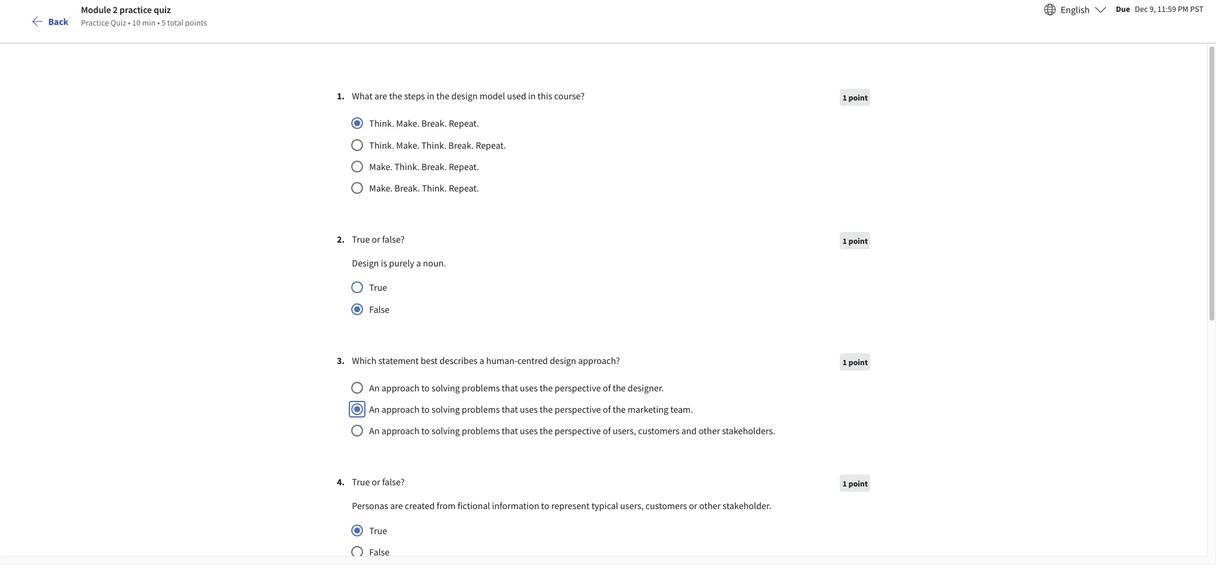 Task type: describe. For each thing, give the bounding box(es) containing it.
2 .
[[337, 233, 345, 245]]

that for customers
[[502, 425, 518, 437]]

group containing think. make. break. repeat.
[[350, 114, 802, 195]]

marketing
[[628, 404, 669, 416]]

1 point for 1 .
[[843, 92, 868, 103]]

point for 3 .
[[849, 357, 868, 368]]

module for module 2 practice quiz practice quiz • 10 min • 5 total points
[[81, 3, 111, 15]]

uses for designer.
[[520, 382, 538, 394]]

that for marketing
[[502, 404, 518, 416]]

what
[[352, 90, 373, 102]]

think. up make. break. think. repeat.
[[395, 161, 420, 173]]

2 for module 2 practice quiz
[[280, 102, 293, 135]]

back button
[[29, 0, 71, 43]]

. for 4 .
[[342, 477, 345, 489]]

the right steps
[[437, 90, 450, 102]]

the left the marketing
[[613, 404, 626, 416]]

2 • from the left
[[157, 17, 160, 28]]

9,
[[1150, 3, 1156, 14]]

due dec 9, 11:59 pm pst
[[1117, 3, 1204, 14]]

10
[[132, 17, 140, 28]]

perspective for marketing
[[555, 404, 601, 416]]

module 2 practice quiz practice quiz • 10 min • 5 total points
[[81, 3, 207, 28]]

an approach to solving problems that uses the perspective of the marketing team.
[[369, 404, 701, 416]]

true right 2 .
[[352, 233, 370, 245]]

stakeholders.
[[722, 425, 776, 437]]

module 2 practice quiz
[[193, 102, 437, 135]]

module for module 2 practice quiz
[[193, 102, 275, 135]]

break. up think. make. think. break. repeat. at the left top of page
[[422, 117, 447, 129]]

is
[[381, 257, 387, 269]]

stakeholder.
[[723, 500, 772, 512]]

point for 4 .
[[849, 479, 868, 490]]

represent
[[552, 500, 590, 512]]

repeat. for make. think. break. repeat.
[[449, 161, 479, 173]]

problems for an approach to solving problems that uses the perspective of users, customers and other stakeholders.
[[462, 425, 500, 437]]

true right '4 .'
[[352, 477, 370, 489]]

approach for an approach to solving problems that uses the perspective of the designer.
[[382, 382, 420, 394]]

uses for customers
[[520, 425, 538, 437]]

perspective for designer.
[[555, 382, 601, 394]]

solving for an approach to solving problems that uses the perspective of the designer.
[[432, 382, 460, 394]]

to for an approach to solving problems that uses the perspective of users, customers and other stakeholders.
[[422, 425, 430, 437]]

to for an approach to solving problems that uses the perspective of the marketing team.
[[422, 404, 430, 416]]

which statement best describes a human-centred design approach?
[[352, 355, 628, 367]]

coursera image
[[14, 10, 90, 29]]

break. down make. think. break. repeat.
[[395, 182, 420, 194]]

break. down think. make. break. repeat.
[[449, 139, 474, 151]]

think. down think. make. break. repeat.
[[422, 139, 447, 151]]

typical
[[592, 500, 619, 512]]

practice
[[81, 17, 109, 28]]

2 for module 2 practice quiz practice quiz • 10 min • 5 total points
[[113, 3, 118, 15]]

this
[[538, 90, 553, 102]]

2 horizontal spatial 2
[[337, 233, 342, 245]]

human-
[[486, 355, 518, 367]]

dialog containing module 2 practice quiz
[[0, 0, 1217, 566]]

1 vertical spatial users,
[[620, 500, 644, 512]]

or for personas
[[372, 477, 380, 489]]

1 vertical spatial other
[[700, 500, 721, 512]]

quiz for module 2 practice quiz
[[390, 102, 437, 135]]

information
[[492, 500, 540, 512]]

break. up make. break. think. repeat.
[[422, 161, 447, 173]]

practice for module 2 practice quiz practice quiz • 10 min • 5 total points
[[120, 3, 152, 15]]

the left designer.
[[613, 382, 626, 394]]

1 for 3 .
[[843, 357, 847, 368]]

4 .
[[337, 477, 345, 489]]

5
[[162, 17, 166, 28]]

0 vertical spatial users,
[[613, 425, 637, 437]]

design is purely a noun.
[[352, 257, 446, 269]]

2 vertical spatial or
[[689, 500, 698, 512]]

4
[[337, 477, 342, 489]]

repeat. for think. make. break. repeat.
[[449, 117, 479, 129]]

think. make. break. repeat.
[[369, 117, 487, 129]]

group containing 2
[[337, 232, 871, 317]]

2 in from the left
[[528, 90, 536, 102]]

make. down steps
[[396, 117, 420, 129]]

personas
[[352, 500, 388, 512]]

approach for an approach to solving problems that uses the perspective of the marketing team.
[[382, 404, 420, 416]]

an approach to solving problems that uses the perspective of the designer.
[[369, 382, 674, 394]]

best
[[421, 355, 438, 367]]

english
[[1061, 4, 1090, 15]]

false? for is
[[382, 233, 405, 245]]

false? for are
[[382, 477, 405, 489]]

0 vertical spatial customers
[[638, 425, 680, 437]]

dec
[[1135, 3, 1149, 14]]

group containing 1
[[337, 89, 871, 195]]

1 point for 2 .
[[843, 236, 868, 247]]

of for customers
[[603, 425, 611, 437]]

1 for 1 .
[[843, 92, 847, 103]]

0 vertical spatial design
[[452, 90, 478, 102]]

approach?
[[578, 355, 620, 367]]



Task type: vqa. For each thing, say whether or not it's contained in the screenshot.
'-'
no



Task type: locate. For each thing, give the bounding box(es) containing it.
2 vertical spatial perspective
[[555, 425, 601, 437]]

false?
[[382, 233, 405, 245], [382, 477, 405, 489]]

true down "personas"
[[369, 525, 387, 537]]

approach for an approach to solving problems that uses the perspective of users, customers and other stakeholders.
[[382, 425, 420, 437]]

group containing an approach to solving problems that uses the perspective of the designer.
[[350, 378, 802, 438]]

2 problems from the top
[[462, 404, 500, 416]]

are
[[375, 90, 387, 102], [390, 500, 403, 512]]

2 perspective from the top
[[555, 404, 601, 416]]

2 true or false? from the top
[[352, 477, 405, 489]]

team.
[[671, 404, 693, 416]]

of for marketing
[[603, 404, 611, 416]]

0 vertical spatial approach
[[382, 382, 420, 394]]

perspective
[[555, 382, 601, 394], [555, 404, 601, 416], [555, 425, 601, 437]]

point for 1 .
[[849, 92, 868, 103]]

design
[[452, 90, 478, 102], [550, 355, 576, 367]]

make. up make. break. think. repeat.
[[369, 161, 393, 173]]

are left created
[[390, 500, 403, 512]]

3 of from the top
[[603, 425, 611, 437]]

1 vertical spatial module
[[193, 102, 275, 135]]

1 horizontal spatial in
[[528, 90, 536, 102]]

customers
[[638, 425, 680, 437], [646, 500, 687, 512]]

purely
[[389, 257, 415, 269]]

1 horizontal spatial practice
[[298, 102, 385, 135]]

in right steps
[[427, 90, 435, 102]]

the
[[389, 90, 402, 102], [437, 90, 450, 102], [540, 382, 553, 394], [613, 382, 626, 394], [540, 404, 553, 416], [613, 404, 626, 416], [540, 425, 553, 437]]

1 point for 3 .
[[843, 357, 868, 368]]

of for designer.
[[603, 382, 611, 394]]

3 that from the top
[[502, 425, 518, 437]]

repeat. for make. break. think. repeat.
[[449, 182, 479, 194]]

false? up design is purely a noun.
[[382, 233, 405, 245]]

created
[[405, 500, 435, 512]]

are for what
[[375, 90, 387, 102]]

1 for 2 .
[[843, 236, 847, 247]]

0 vertical spatial quiz
[[154, 3, 171, 15]]

false? up "personas"
[[382, 477, 405, 489]]

2
[[113, 3, 118, 15], [280, 102, 293, 135], [337, 233, 342, 245]]

0 vertical spatial module
[[81, 3, 111, 15]]

that down an approach to solving problems that uses the perspective of the marketing team.
[[502, 425, 518, 437]]

think. make. think. break. repeat.
[[369, 139, 514, 151]]

other
[[699, 425, 720, 437], [700, 500, 721, 512]]

1 vertical spatial problems
[[462, 404, 500, 416]]

group
[[337, 89, 871, 195], [350, 114, 802, 195], [337, 232, 871, 317], [350, 278, 802, 317], [337, 353, 871, 438], [350, 378, 802, 438], [337, 475, 871, 560], [350, 521, 802, 560]]

practice
[[120, 3, 152, 15], [298, 102, 385, 135]]

0 vertical spatial false?
[[382, 233, 405, 245]]

an approach to solving problems that uses the perspective of users, customers and other stakeholders.
[[369, 425, 776, 437]]

1 point from the top
[[849, 92, 868, 103]]

1 vertical spatial of
[[603, 404, 611, 416]]

quiz for module 2 practice quiz practice quiz • 10 min • 5 total points
[[154, 3, 171, 15]]

a
[[416, 257, 421, 269], [480, 355, 485, 367]]

0 vertical spatial of
[[603, 382, 611, 394]]

quiz
[[154, 3, 171, 15], [390, 102, 437, 135]]

1 problems from the top
[[462, 382, 500, 394]]

2 vertical spatial solving
[[432, 425, 460, 437]]

0 vertical spatial uses
[[520, 382, 538, 394]]

2 vertical spatial an
[[369, 425, 380, 437]]

1 of from the top
[[603, 382, 611, 394]]

uses for marketing
[[520, 404, 538, 416]]

true
[[352, 233, 370, 245], [369, 282, 387, 294], [352, 477, 370, 489], [369, 525, 387, 537]]

1 horizontal spatial design
[[550, 355, 576, 367]]

3 uses from the top
[[520, 425, 538, 437]]

1 vertical spatial customers
[[646, 500, 687, 512]]

0 vertical spatial solving
[[432, 382, 460, 394]]

.
[[342, 90, 345, 102], [342, 233, 345, 245], [342, 355, 345, 367], [342, 477, 345, 489]]

in left this
[[528, 90, 536, 102]]

perspective down an approach to solving problems that uses the perspective of the marketing team.
[[555, 425, 601, 437]]

are right what
[[375, 90, 387, 102]]

other left stakeholder. at right
[[700, 500, 721, 512]]

practice quiz dialog
[[0, 0, 1217, 566]]

false for personas
[[369, 547, 390, 558]]

solving for an approach to solving problems that uses the perspective of the marketing team.
[[432, 404, 460, 416]]

perspective for customers
[[555, 425, 601, 437]]

the down an approach to solving problems that uses the perspective of the designer.
[[540, 404, 553, 416]]

2 approach from the top
[[382, 404, 420, 416]]

used
[[507, 90, 527, 102]]

. for 3 .
[[342, 355, 345, 367]]

repeat.
[[449, 117, 479, 129], [476, 139, 506, 151], [449, 161, 479, 173], [449, 182, 479, 194]]

are for personas
[[390, 500, 403, 512]]

1 false from the top
[[369, 303, 390, 315]]

1 uses from the top
[[520, 382, 538, 394]]

in
[[427, 90, 435, 102], [528, 90, 536, 102]]

2 inside module 2 practice quiz practice quiz • 10 min • 5 total points
[[113, 3, 118, 15]]

1 vertical spatial or
[[372, 477, 380, 489]]

2 that from the top
[[502, 404, 518, 416]]

think. up make. think. break. repeat.
[[369, 139, 395, 151]]

0 horizontal spatial •
[[128, 17, 131, 28]]

and
[[682, 425, 697, 437]]

that for designer.
[[502, 382, 518, 394]]

2 vertical spatial uses
[[520, 425, 538, 437]]

or
[[372, 233, 380, 245], [372, 477, 380, 489], [689, 500, 698, 512]]

0 horizontal spatial module
[[81, 3, 111, 15]]

1 point
[[843, 92, 868, 103], [843, 236, 868, 247], [843, 357, 868, 368], [843, 479, 868, 490]]

other right and at right
[[699, 425, 720, 437]]

practice for module 2 practice quiz
[[298, 102, 385, 135]]

or up "personas"
[[372, 477, 380, 489]]

1 vertical spatial approach
[[382, 404, 420, 416]]

or up 'design' at the top left of the page
[[372, 233, 380, 245]]

true or false? for design
[[352, 233, 405, 245]]

1 vertical spatial practice
[[298, 102, 385, 135]]

that down an approach to solving problems that uses the perspective of the designer.
[[502, 404, 518, 416]]

quiz up think. make. think. break. repeat. at the left top of page
[[390, 102, 437, 135]]

•
[[128, 17, 131, 28], [157, 17, 160, 28]]

2 vertical spatial approach
[[382, 425, 420, 437]]

0 horizontal spatial are
[[375, 90, 387, 102]]

uses up an approach to solving problems that uses the perspective of the marketing team.
[[520, 382, 538, 394]]

1 horizontal spatial quiz
[[390, 102, 437, 135]]

which
[[352, 355, 377, 367]]

3
[[337, 355, 342, 367]]

pst
[[1191, 3, 1204, 14]]

1 true or false? from the top
[[352, 233, 405, 245]]

3 an from the top
[[369, 425, 380, 437]]

fictional
[[458, 500, 490, 512]]

problems for an approach to solving problems that uses the perspective of the marketing team.
[[462, 404, 500, 416]]

2 solving from the top
[[432, 404, 460, 416]]

Search in course text field
[[104, 7, 283, 29]]

noun.
[[423, 257, 446, 269]]

2 of from the top
[[603, 404, 611, 416]]

uses
[[520, 382, 538, 394], [520, 404, 538, 416], [520, 425, 538, 437]]

users,
[[613, 425, 637, 437], [620, 500, 644, 512]]

quiz up 5
[[154, 3, 171, 15]]

problems down an approach to solving problems that uses the perspective of the marketing team.
[[462, 425, 500, 437]]

1 perspective from the top
[[555, 382, 601, 394]]

1 point for 4 .
[[843, 479, 868, 490]]

perspective down approach?
[[555, 382, 601, 394]]

1 that from the top
[[502, 382, 518, 394]]

0 vertical spatial other
[[699, 425, 720, 437]]

centred
[[518, 355, 548, 367]]

1 for 4 .
[[843, 479, 847, 490]]

3 .
[[337, 355, 345, 367]]

1 vertical spatial false
[[369, 547, 390, 558]]

. for 1 .
[[342, 90, 345, 102]]

make. break. think. repeat.
[[369, 182, 487, 194]]

think. down what
[[369, 117, 395, 129]]

0 vertical spatial 2
[[113, 3, 118, 15]]

false down "personas"
[[369, 547, 390, 558]]

1 • from the left
[[128, 17, 131, 28]]

3 perspective from the top
[[555, 425, 601, 437]]

think.
[[369, 117, 395, 129], [369, 139, 395, 151], [422, 139, 447, 151], [395, 161, 420, 173], [422, 182, 447, 194]]

. for 2 .
[[342, 233, 345, 245]]

0 horizontal spatial quiz
[[154, 3, 171, 15]]

a left the noun.
[[416, 257, 421, 269]]

1 false? from the top
[[382, 233, 405, 245]]

min
[[142, 17, 156, 28]]

approach
[[382, 382, 420, 394], [382, 404, 420, 416], [382, 425, 420, 437]]

1 an from the top
[[369, 382, 380, 394]]

an for an approach to solving problems that uses the perspective of the marketing team.
[[369, 404, 380, 416]]

true or false? up "personas"
[[352, 477, 405, 489]]

0 horizontal spatial a
[[416, 257, 421, 269]]

1 vertical spatial perspective
[[555, 404, 601, 416]]

repeat. down 'what are the steps in the design model used in this course?'
[[449, 117, 479, 129]]

a left 'human-'
[[480, 355, 485, 367]]

1 vertical spatial design
[[550, 355, 576, 367]]

1
[[337, 90, 342, 102], [843, 92, 847, 103], [843, 236, 847, 247], [843, 357, 847, 368], [843, 479, 847, 490]]

2 vertical spatial that
[[502, 425, 518, 437]]

0 vertical spatial practice
[[120, 3, 152, 15]]

module
[[81, 3, 111, 15], [193, 102, 275, 135]]

make.
[[396, 117, 420, 129], [396, 139, 420, 151], [369, 161, 393, 173], [369, 182, 393, 194]]

1 1 point from the top
[[843, 92, 868, 103]]

design right centred
[[550, 355, 576, 367]]

4 point from the top
[[849, 479, 868, 490]]

steps
[[404, 90, 425, 102]]

3 point from the top
[[849, 357, 868, 368]]

1 vertical spatial 2
[[280, 102, 293, 135]]

menu item
[[967, 12, 1043, 51]]

total
[[167, 17, 183, 28]]

true or false?
[[352, 233, 405, 245], [352, 477, 405, 489]]

group containing 3
[[337, 353, 871, 438]]

2 vertical spatial 2
[[337, 233, 342, 245]]

2 an from the top
[[369, 404, 380, 416]]

true down the is
[[369, 282, 387, 294]]

that down 'human-'
[[502, 382, 518, 394]]

describes
[[440, 355, 478, 367]]

2 vertical spatial problems
[[462, 425, 500, 437]]

design left model
[[452, 90, 478, 102]]

0 vertical spatial an
[[369, 382, 380, 394]]

1 .
[[337, 90, 345, 102]]

due
[[1117, 3, 1131, 14]]

module inside module 2 practice quiz practice quiz • 10 min • 5 total points
[[81, 3, 111, 15]]

problems
[[462, 382, 500, 394], [462, 404, 500, 416], [462, 425, 500, 437]]

• left 5
[[157, 17, 160, 28]]

an for an approach to solving problems that uses the perspective of the designer.
[[369, 382, 380, 394]]

1 vertical spatial solving
[[432, 404, 460, 416]]

to for an approach to solving problems that uses the perspective of the designer.
[[422, 382, 430, 394]]

uses down an approach to solving problems that uses the perspective of the designer.
[[520, 404, 538, 416]]

uses down an approach to solving problems that uses the perspective of the marketing team.
[[520, 425, 538, 437]]

0 vertical spatial perspective
[[555, 382, 601, 394]]

0 horizontal spatial in
[[427, 90, 435, 102]]

2 uses from the top
[[520, 404, 538, 416]]

what are the steps in the design model used in this course?
[[352, 90, 593, 102]]

1 vertical spatial false?
[[382, 477, 405, 489]]

an
[[369, 382, 380, 394], [369, 404, 380, 416], [369, 425, 380, 437]]

0 vertical spatial problems
[[462, 382, 500, 394]]

0 horizontal spatial 2
[[113, 3, 118, 15]]

3 1 point from the top
[[843, 357, 868, 368]]

to
[[422, 382, 430, 394], [422, 404, 430, 416], [422, 425, 430, 437], [541, 500, 550, 512]]

2 false? from the top
[[382, 477, 405, 489]]

points
[[185, 17, 207, 28]]

group containing 4
[[337, 475, 871, 560]]

1 horizontal spatial are
[[390, 500, 403, 512]]

1 vertical spatial an
[[369, 404, 380, 416]]

problems for an approach to solving problems that uses the perspective of the designer.
[[462, 382, 500, 394]]

of
[[603, 382, 611, 394], [603, 404, 611, 416], [603, 425, 611, 437]]

repeat. down make. think. break. repeat.
[[449, 182, 479, 194]]

0 horizontal spatial design
[[452, 90, 478, 102]]

1 vertical spatial quiz
[[390, 102, 437, 135]]

personas are created from fictional information to represent typical users, customers or other stakeholder.
[[352, 500, 779, 512]]

0 vertical spatial that
[[502, 382, 518, 394]]

or left stakeholder. at right
[[689, 500, 698, 512]]

4 1 point from the top
[[843, 479, 868, 490]]

4 . from the top
[[342, 477, 345, 489]]

show notifications image
[[1056, 15, 1070, 29]]

false
[[369, 303, 390, 315], [369, 547, 390, 558]]

an for an approach to solving problems that uses the perspective of users, customers and other stakeholders.
[[369, 425, 380, 437]]

1 vertical spatial that
[[502, 404, 518, 416]]

false down the is
[[369, 303, 390, 315]]

1 in from the left
[[427, 90, 435, 102]]

solving for an approach to solving problems that uses the perspective of users, customers and other stakeholders.
[[432, 425, 460, 437]]

quiz inside module 2 practice quiz practice quiz • 10 min • 5 total points
[[154, 3, 171, 15]]

the down an approach to solving problems that uses the perspective of the marketing team.
[[540, 425, 553, 437]]

1 vertical spatial a
[[480, 355, 485, 367]]

0 vertical spatial are
[[375, 90, 387, 102]]

true or false? up the is
[[352, 233, 405, 245]]

0 vertical spatial true or false?
[[352, 233, 405, 245]]

1 vertical spatial are
[[390, 500, 403, 512]]

2 . from the top
[[342, 233, 345, 245]]

make. down make. think. break. repeat.
[[369, 182, 393, 194]]

quiz
[[111, 17, 126, 28]]

1 approach from the top
[[382, 382, 420, 394]]

make. think. break. repeat.
[[369, 161, 479, 173]]

english button
[[1040, 0, 1112, 29]]

statement
[[379, 355, 419, 367]]

design
[[352, 257, 379, 269]]

repeat. down think. make. think. break. repeat. at the left top of page
[[449, 161, 479, 173]]

true or false? for personas
[[352, 477, 405, 489]]

2 vertical spatial of
[[603, 425, 611, 437]]

2 1 point from the top
[[843, 236, 868, 247]]

1 solving from the top
[[432, 382, 460, 394]]

pm
[[1178, 3, 1189, 14]]

1 . from the top
[[342, 90, 345, 102]]

make. up make. think. break. repeat.
[[396, 139, 420, 151]]

designer.
[[628, 382, 664, 394]]

problems down an approach to solving problems that uses the perspective of the designer.
[[462, 404, 500, 416]]

repeat. down model
[[476, 139, 506, 151]]

0 vertical spatial false
[[369, 303, 390, 315]]

from
[[437, 500, 456, 512]]

solving
[[432, 382, 460, 394], [432, 404, 460, 416], [432, 425, 460, 437]]

false for design
[[369, 303, 390, 315]]

the up an approach to solving problems that uses the perspective of the marketing team.
[[540, 382, 553, 394]]

2 point from the top
[[849, 236, 868, 247]]

point
[[849, 92, 868, 103], [849, 236, 868, 247], [849, 357, 868, 368], [849, 479, 868, 490]]

3 problems from the top
[[462, 425, 500, 437]]

0 horizontal spatial practice
[[120, 3, 152, 15]]

the left steps
[[389, 90, 402, 102]]

back
[[48, 15, 68, 27]]

think. down make. think. break. repeat.
[[422, 182, 447, 194]]

or for design
[[372, 233, 380, 245]]

2 false from the top
[[369, 547, 390, 558]]

1 horizontal spatial •
[[157, 17, 160, 28]]

dialog
[[0, 0, 1217, 566]]

3 solving from the top
[[432, 425, 460, 437]]

1 vertical spatial true or false?
[[352, 477, 405, 489]]

that
[[502, 382, 518, 394], [502, 404, 518, 416], [502, 425, 518, 437]]

3 . from the top
[[342, 355, 345, 367]]

0 vertical spatial or
[[372, 233, 380, 245]]

1 horizontal spatial 2
[[280, 102, 293, 135]]

users, right 'typical'
[[620, 500, 644, 512]]

1 horizontal spatial module
[[193, 102, 275, 135]]

practice inside module 2 practice quiz practice quiz • 10 min • 5 total points
[[120, 3, 152, 15]]

course?
[[555, 90, 585, 102]]

1 vertical spatial uses
[[520, 404, 538, 416]]

model
[[480, 90, 505, 102]]

3 approach from the top
[[382, 425, 420, 437]]

problems down which statement best describes a human-centred design approach?
[[462, 382, 500, 394]]

1 horizontal spatial a
[[480, 355, 485, 367]]

11:59
[[1158, 3, 1177, 14]]

0 vertical spatial a
[[416, 257, 421, 269]]

point for 2 .
[[849, 236, 868, 247]]

users, down the marketing
[[613, 425, 637, 437]]

• left 10
[[128, 17, 131, 28]]

perspective up 'an approach to solving problems that uses the perspective of users, customers and other stakeholders.'
[[555, 404, 601, 416]]



